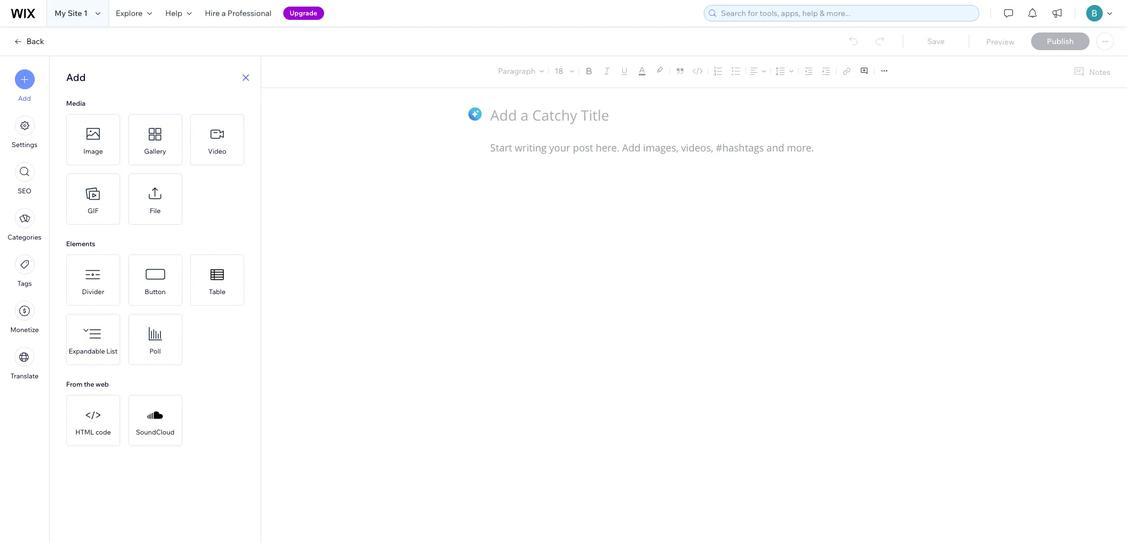 Task type: locate. For each thing, give the bounding box(es) containing it.
poll
[[150, 347, 161, 356]]

media
[[66, 99, 86, 108]]

video
[[208, 147, 226, 156]]

categories
[[8, 233, 41, 242]]

categories button
[[8, 208, 41, 242]]

from the web
[[66, 381, 109, 389]]

menu containing add
[[0, 63, 49, 387]]

html code
[[75, 429, 111, 437]]

upgrade button
[[283, 7, 324, 20]]

elements
[[66, 240, 95, 248]]

add up media in the top left of the page
[[66, 71, 86, 84]]

add up settings button
[[18, 94, 31, 103]]

the
[[84, 381, 94, 389]]

back button
[[13, 36, 44, 46]]

help
[[165, 8, 182, 18]]

web
[[96, 381, 109, 389]]

help button
[[159, 0, 198, 26]]

html
[[75, 429, 94, 437]]

menu
[[0, 63, 49, 387]]

settings button
[[12, 116, 37, 149]]

add inside button
[[18, 94, 31, 103]]

from
[[66, 381, 82, 389]]

1 horizontal spatial add
[[66, 71, 86, 84]]

0 horizontal spatial add
[[18, 94, 31, 103]]

0 vertical spatial add
[[66, 71, 86, 84]]

add button
[[15, 69, 34, 103]]

1 vertical spatial add
[[18, 94, 31, 103]]

add
[[66, 71, 86, 84], [18, 94, 31, 103]]

image
[[83, 147, 103, 156]]

my
[[55, 8, 66, 18]]

button
[[145, 288, 166, 296]]

my site 1
[[55, 8, 88, 18]]

site
[[68, 8, 82, 18]]

expandable
[[69, 347, 105, 356]]

paragraph button
[[496, 63, 547, 79]]



Task type: describe. For each thing, give the bounding box(es) containing it.
monetize button
[[10, 301, 39, 334]]

notes button
[[1070, 65, 1115, 79]]

paragraph
[[498, 66, 536, 76]]

explore
[[116, 8, 143, 18]]

back
[[26, 36, 44, 46]]

gallery
[[144, 147, 166, 156]]

list
[[106, 347, 118, 356]]

tags button
[[15, 255, 34, 288]]

file
[[150, 207, 161, 215]]

notes
[[1090, 67, 1111, 77]]

hire
[[205, 8, 220, 18]]

seo button
[[15, 162, 34, 195]]

hire a professional link
[[198, 0, 278, 26]]

monetize
[[10, 326, 39, 334]]

soundcloud
[[136, 429, 175, 437]]

translate button
[[10, 347, 39, 381]]

upgrade
[[290, 9, 318, 17]]

code
[[96, 429, 111, 437]]

1
[[84, 8, 88, 18]]

settings
[[12, 141, 37, 149]]

divider
[[82, 288, 104, 296]]

Search for tools, apps, help & more... field
[[718, 6, 976, 21]]

Add a Catchy Title text field
[[491, 106, 887, 125]]

gif
[[88, 207, 99, 215]]

professional
[[228, 8, 272, 18]]

translate
[[10, 372, 39, 381]]

hire a professional
[[205, 8, 272, 18]]

table
[[209, 288, 226, 296]]

expandable list
[[69, 347, 118, 356]]

tags
[[17, 280, 32, 288]]

a
[[222, 8, 226, 18]]

seo
[[18, 187, 31, 195]]



Task type: vqa. For each thing, say whether or not it's contained in the screenshot.
Image
yes



